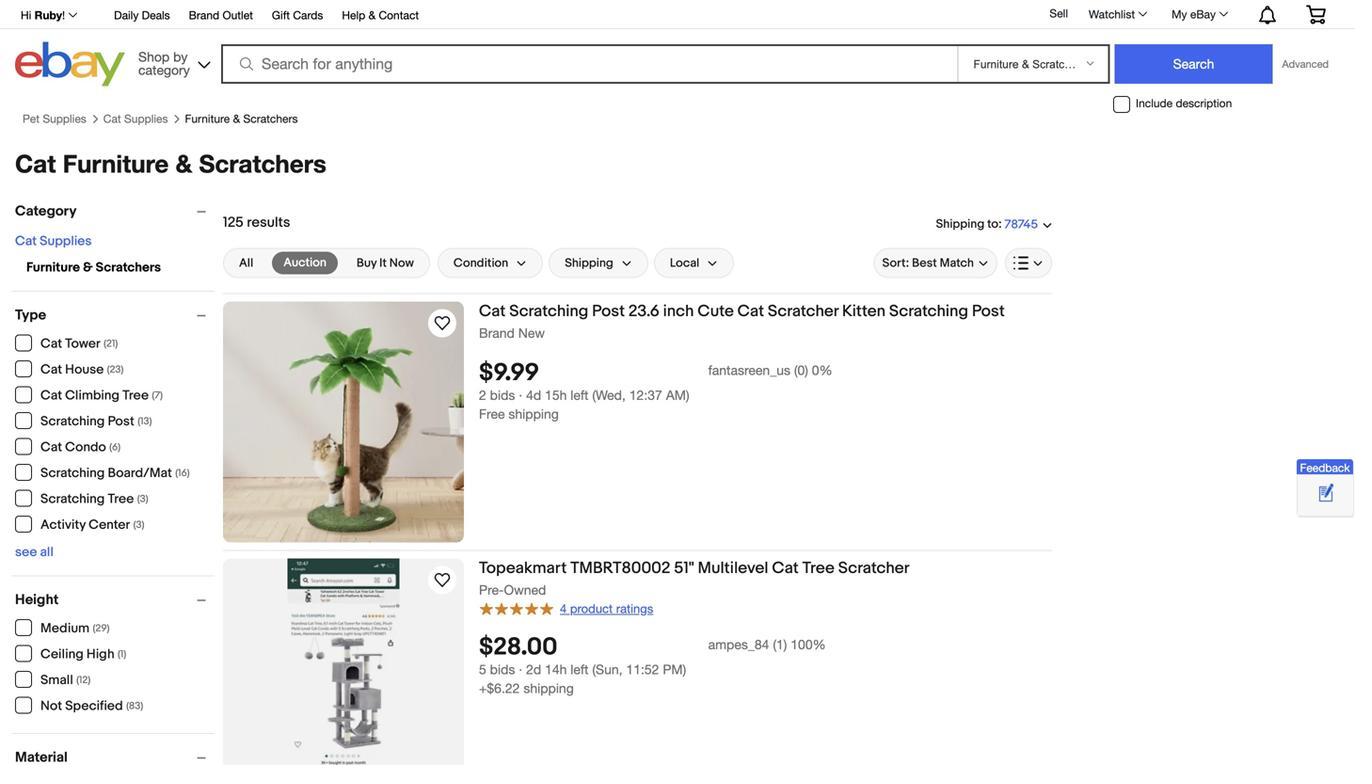Task type: locate. For each thing, give the bounding box(es) containing it.
(21)
[[104, 338, 118, 350]]

0 vertical spatial cat supplies link
[[103, 112, 168, 126]]

0 vertical spatial (3)
[[137, 493, 148, 506]]

left inside ampes_84 (1) 100% 5 bids · 2d 14h left (sun, 11:52 pm) +$6.22 shipping
[[571, 662, 589, 677]]

tree left (7)
[[122, 388, 149, 404]]

4 product ratings
[[560, 601, 653, 616]]

by
[[173, 49, 188, 64]]

(sun,
[[592, 662, 623, 677]]

new
[[518, 325, 545, 341]]

1 vertical spatial cat supplies
[[15, 234, 92, 250]]

sort: best match button
[[874, 248, 998, 278]]

condo
[[65, 440, 106, 456]]

bids right 2
[[490, 387, 515, 403]]

cat
[[103, 112, 121, 125], [15, 149, 56, 178], [15, 234, 37, 250], [479, 302, 506, 322], [738, 302, 764, 322], [40, 336, 62, 352], [40, 362, 62, 378], [40, 388, 62, 404], [40, 440, 62, 456], [772, 559, 799, 578]]

4 product ratings link
[[479, 600, 653, 617]]

outlet
[[223, 8, 253, 22]]

1 vertical spatial ·
[[519, 662, 522, 677]]

watchlist link
[[1078, 3, 1156, 25]]

1 vertical spatial bids
[[490, 662, 515, 677]]

post
[[592, 302, 625, 322], [972, 302, 1005, 322], [108, 414, 134, 430]]

type button
[[15, 307, 215, 324]]

shipping inside dropdown button
[[565, 256, 613, 270]]

& up cat furniture & scratchers
[[233, 112, 240, 125]]

2 vertical spatial tree
[[802, 559, 835, 578]]

0 vertical spatial left
[[571, 387, 589, 403]]

my ebay link
[[1161, 3, 1237, 25]]

0 horizontal spatial brand
[[189, 8, 219, 22]]

main content containing $9.99
[[223, 194, 1052, 765]]

0 vertical spatial scratcher
[[768, 302, 839, 322]]

1 horizontal spatial cat supplies
[[103, 112, 168, 125]]

0 vertical spatial bids
[[490, 387, 515, 403]]

am)
[[666, 387, 689, 403]]

tree up 100%
[[802, 559, 835, 578]]

height button
[[15, 592, 215, 609]]

0 horizontal spatial furniture & scratchers
[[26, 260, 161, 276]]

none submit inside the shop by category banner
[[1115, 44, 1273, 84]]

0 horizontal spatial (1)
[[118, 649, 126, 661]]

shop by category banner
[[10, 0, 1340, 91]]

1 vertical spatial scratcher
[[838, 559, 910, 578]]

1 horizontal spatial brand
[[479, 325, 515, 341]]

scratching down sort: best match
[[889, 302, 968, 322]]

owned
[[504, 582, 546, 598]]

see all
[[15, 545, 54, 561]]

0 horizontal spatial cat supplies
[[15, 234, 92, 250]]

include
[[1136, 97, 1173, 110]]

0 vertical spatial scratchers
[[243, 112, 298, 125]]

shipping for $9.99
[[509, 406, 559, 421]]

cat inside topeakmart tmbrt80002 51" multilevel cat tree scratcher pre-owned
[[772, 559, 799, 578]]

pet supplies
[[23, 112, 86, 125]]

cat house (23)
[[40, 362, 124, 378]]

left for $9.99
[[571, 387, 589, 403]]

1 vertical spatial shipping
[[524, 681, 574, 696]]

shipping down 14h
[[524, 681, 574, 696]]

tower
[[65, 336, 100, 352]]

0 horizontal spatial post
[[108, 414, 134, 430]]

(1) inside ceiling high (1)
[[118, 649, 126, 661]]

scratching down cat condo (6)
[[40, 466, 105, 482]]

tree inside topeakmart tmbrt80002 51" multilevel cat tree scratcher pre-owned
[[802, 559, 835, 578]]

main content
[[223, 194, 1052, 765]]

2d
[[526, 662, 541, 677]]

1 left from the top
[[571, 387, 589, 403]]

0 horizontal spatial shipping
[[565, 256, 613, 270]]

results
[[247, 214, 290, 231]]

cat right cute in the right top of the page
[[738, 302, 764, 322]]

(29)
[[93, 623, 110, 635]]

shipping down 4d
[[509, 406, 559, 421]]

topeakmart tmbrt80002 51" multilevel cat tree scratcher image
[[288, 559, 399, 765]]

0 vertical spatial tree
[[122, 388, 149, 404]]

specified
[[65, 698, 123, 714]]

1 vertical spatial scratchers
[[199, 149, 326, 178]]

brand outlet link
[[189, 6, 253, 26]]

furniture up type
[[26, 260, 80, 276]]

23.6
[[629, 302, 660, 322]]

(3) inside activity center (3)
[[133, 519, 144, 531]]

2 bids from the top
[[490, 662, 515, 677]]

1 horizontal spatial shipping
[[936, 217, 985, 232]]

scratching post (13)
[[40, 414, 152, 430]]

watch topeakmart tmbrt80002 51" multilevel cat tree scratcher image
[[431, 569, 454, 592]]

bids inside ampes_84 (1) 100% 5 bids · 2d 14h left (sun, 11:52 pm) +$6.22 shipping
[[490, 662, 515, 677]]

shipping inside ampes_84 (1) 100% 5 bids · 2d 14h left (sun, 11:52 pm) +$6.22 shipping
[[524, 681, 574, 696]]

1 horizontal spatial post
[[592, 302, 625, 322]]

furniture up category dropdown button
[[63, 149, 169, 178]]

brand left outlet
[[189, 8, 219, 22]]

(23)
[[107, 364, 124, 376]]

ratings
[[616, 601, 653, 616]]

buy
[[357, 256, 377, 270]]

bids for $28.00
[[490, 662, 515, 677]]

scratching for scratching tree
[[40, 491, 105, 507]]

(83)
[[126, 700, 143, 713]]

0 vertical spatial ·
[[519, 387, 522, 403]]

1 bids from the top
[[490, 387, 515, 403]]

Search for anything text field
[[224, 46, 954, 82]]

0 vertical spatial shipping
[[509, 406, 559, 421]]

0 horizontal spatial cat supplies link
[[15, 234, 92, 250]]

bids inside fantasreen_us (0) 0% 2 bids · 4d 15h left (wed, 12:37 am) free shipping
[[490, 387, 515, 403]]

&
[[369, 8, 376, 22], [233, 112, 240, 125], [175, 149, 192, 178], [83, 260, 93, 276]]

furniture up cat furniture & scratchers
[[185, 112, 230, 125]]

scratching
[[509, 302, 588, 322], [889, 302, 968, 322], [40, 414, 105, 430], [40, 466, 105, 482], [40, 491, 105, 507]]

(3) right center
[[133, 519, 144, 531]]

1 · from the top
[[519, 387, 522, 403]]

your shopping cart image
[[1305, 5, 1327, 24]]

scratching up activity
[[40, 491, 105, 507]]

& right help
[[369, 8, 376, 22]]

left inside fantasreen_us (0) 0% 2 bids · 4d 15h left (wed, 12:37 am) free shipping
[[571, 387, 589, 403]]

shipping inside fantasreen_us (0) 0% 2 bids · 4d 15h left (wed, 12:37 am) free shipping
[[509, 406, 559, 421]]

small
[[40, 673, 73, 689]]

see all button
[[15, 545, 54, 561]]

cat right "multilevel"
[[772, 559, 799, 578]]

left right '15h'
[[571, 387, 589, 403]]

14h
[[545, 662, 567, 677]]

scratching up cat condo (6)
[[40, 414, 105, 430]]

not specified (83)
[[40, 698, 143, 714]]

scratcher inside cat scratching post 23.6 inch cute cat scratcher kitten scratching post brand new
[[768, 302, 839, 322]]

furniture & scratchers link
[[185, 112, 298, 126]]

shipping
[[936, 217, 985, 232], [565, 256, 613, 270]]

1 vertical spatial furniture & scratchers
[[26, 260, 161, 276]]

brand left new
[[479, 325, 515, 341]]

topeakmart tmbrt80002 51" multilevel cat tree scratcher heading
[[479, 559, 910, 578]]

1 vertical spatial shipping
[[565, 256, 613, 270]]

4d
[[526, 387, 541, 403]]

hi
[[21, 8, 31, 22]]

cat scratching post 23.6 inch cute cat scratcher kitten scratching post image
[[223, 302, 464, 543]]

(7)
[[152, 390, 163, 402]]

2 left from the top
[[571, 662, 589, 677]]

supplies right pet
[[43, 112, 86, 125]]

tree
[[122, 388, 149, 404], [108, 491, 134, 507], [802, 559, 835, 578]]

78745
[[1005, 217, 1038, 232]]

(1)
[[773, 637, 787, 652], [118, 649, 126, 661]]

all
[[239, 256, 253, 270]]

(3) inside scratching tree (3)
[[137, 493, 148, 506]]

advanced
[[1282, 58, 1329, 70]]

cat supplies link up cat furniture & scratchers
[[103, 112, 168, 126]]

0 vertical spatial cat supplies
[[103, 112, 168, 125]]

activity
[[40, 517, 86, 533]]

shipping for $28.00
[[524, 681, 574, 696]]

0 vertical spatial shipping
[[936, 217, 985, 232]]

scratchers
[[243, 112, 298, 125], [199, 149, 326, 178], [96, 260, 161, 276]]

(3) for scratching tree
[[137, 493, 148, 506]]

2 · from the top
[[519, 662, 522, 677]]

cat supplies link down category
[[15, 234, 92, 250]]

shipping
[[509, 406, 559, 421], [524, 681, 574, 696]]

cat right pet supplies
[[103, 112, 121, 125]]

scratcher
[[768, 302, 839, 322], [838, 559, 910, 578]]

cat down category
[[15, 234, 37, 250]]

left for $28.00
[[571, 662, 589, 677]]

bids up +$6.22
[[490, 662, 515, 677]]

kitten
[[842, 302, 886, 322]]

·
[[519, 387, 522, 403], [519, 662, 522, 677]]

· left 2d
[[519, 662, 522, 677]]

1 horizontal spatial (1)
[[773, 637, 787, 652]]

furniture & scratchers
[[185, 112, 298, 125], [26, 260, 161, 276]]

cat supplies link
[[103, 112, 168, 126], [15, 234, 92, 250]]

condition
[[454, 256, 508, 270]]

scratcher inside topeakmart tmbrt80002 51" multilevel cat tree scratcher pre-owned
[[838, 559, 910, 578]]

1 vertical spatial brand
[[479, 325, 515, 341]]

supplies up cat furniture & scratchers
[[124, 112, 168, 125]]

sell
[[1050, 7, 1068, 20]]

left right 14h
[[571, 662, 589, 677]]

1 horizontal spatial cat supplies link
[[103, 112, 168, 126]]

0 vertical spatial furniture & scratchers
[[185, 112, 298, 125]]

fantasreen_us
[[708, 362, 791, 378]]

activity center (3)
[[40, 517, 144, 533]]

fantasreen_us (0) 0% 2 bids · 4d 15h left (wed, 12:37 am) free shipping
[[479, 362, 832, 421]]

1 vertical spatial left
[[571, 662, 589, 677]]

category button
[[15, 203, 215, 220]]

shipping inside the 'shipping to : 78745'
[[936, 217, 985, 232]]

· left 4d
[[519, 387, 522, 403]]

1 vertical spatial (3)
[[133, 519, 144, 531]]

buy it now link
[[345, 252, 425, 274]]

tree down the scratching board/mat (16)
[[108, 491, 134, 507]]

(1) left 100%
[[773, 637, 787, 652]]

sell link
[[1041, 7, 1077, 20]]

& inside account navigation
[[369, 8, 376, 22]]

furniture & scratchers up type dropdown button
[[26, 260, 161, 276]]

post left 23.6
[[592, 302, 625, 322]]

cat down cat house (23)
[[40, 388, 62, 404]]

furniture & scratchers up cat furniture & scratchers
[[185, 112, 298, 125]]

multilevel
[[698, 559, 768, 578]]

(3) down board/mat
[[137, 493, 148, 506]]

advanced link
[[1273, 45, 1338, 83]]

post left (13)
[[108, 414, 134, 430]]

(1) right high
[[118, 649, 126, 661]]

None submit
[[1115, 44, 1273, 84]]

board/mat
[[108, 466, 172, 482]]

scratching for scratching post
[[40, 414, 105, 430]]

bids
[[490, 387, 515, 403], [490, 662, 515, 677]]

· inside ampes_84 (1) 100% 5 bids · 2d 14h left (sun, 11:52 pm) +$6.22 shipping
[[519, 662, 522, 677]]

local
[[670, 256, 699, 270]]

· inside fantasreen_us (0) 0% 2 bids · 4d 15h left (wed, 12:37 am) free shipping
[[519, 387, 522, 403]]

0 vertical spatial brand
[[189, 8, 219, 22]]

post down the match
[[972, 302, 1005, 322]]

local button
[[654, 248, 734, 278]]

cat left house
[[40, 362, 62, 378]]

$9.99
[[479, 358, 539, 388]]



Task type: vqa. For each thing, say whether or not it's contained in the screenshot.
Mobile Printer
no



Task type: describe. For each thing, give the bounding box(es) containing it.
daily
[[114, 8, 139, 22]]

watchlist
[[1089, 8, 1135, 21]]

ampes_84
[[708, 637, 769, 652]]

15h
[[545, 387, 567, 403]]

11:52
[[626, 662, 659, 677]]

shipping for shipping to : 78745
[[936, 217, 985, 232]]

include description
[[1136, 97, 1232, 110]]

pm)
[[663, 662, 686, 677]]

cute
[[698, 302, 734, 322]]

cards
[[293, 8, 323, 22]]

pre-
[[479, 582, 504, 598]]

(1) inside ampes_84 (1) 100% 5 bids · 2d 14h left (sun, 11:52 pm) +$6.22 shipping
[[773, 637, 787, 652]]

small (12)
[[40, 673, 91, 689]]

cat condo (6)
[[40, 440, 121, 456]]

125 results
[[223, 214, 290, 231]]

!
[[62, 8, 65, 22]]

auction link
[[272, 252, 338, 274]]

all link
[[228, 252, 265, 274]]

brand inside cat scratching post 23.6 inch cute cat scratcher kitten scratching post brand new
[[479, 325, 515, 341]]

· for $28.00
[[519, 662, 522, 677]]

2 horizontal spatial post
[[972, 302, 1005, 322]]

125
[[223, 214, 244, 231]]

daily deals
[[114, 8, 170, 22]]

height
[[15, 592, 59, 609]]

account navigation
[[10, 0, 1340, 29]]

gift
[[272, 8, 290, 22]]

cat down pet
[[15, 149, 56, 178]]

climbing
[[65, 388, 120, 404]]

product
[[570, 601, 613, 616]]

deals
[[142, 8, 170, 22]]

0%
[[812, 362, 832, 378]]

sort: best match
[[882, 256, 974, 270]]

2 vertical spatial furniture
[[26, 260, 80, 276]]

help
[[342, 8, 365, 22]]

2
[[479, 387, 486, 403]]

pet
[[23, 112, 40, 125]]

(13)
[[138, 416, 152, 428]]

match
[[940, 256, 974, 270]]

all
[[40, 545, 54, 561]]

:
[[998, 217, 1002, 232]]

medium
[[40, 621, 90, 637]]

tmbrt80002
[[570, 559, 671, 578]]

12:37
[[629, 387, 662, 403]]

0 vertical spatial furniture
[[185, 112, 230, 125]]

& up type dropdown button
[[83, 260, 93, 276]]

my ebay
[[1172, 8, 1216, 21]]

cat down condition dropdown button
[[479, 302, 506, 322]]

cat scratching post 23.6 inch cute cat scratcher kitten scratching post brand new
[[479, 302, 1005, 341]]

scratching board/mat (16)
[[40, 466, 190, 482]]

shop by category button
[[130, 42, 215, 82]]

to
[[987, 217, 998, 232]]

scratching for scratching board/mat
[[40, 466, 105, 482]]

now
[[389, 256, 414, 270]]

category
[[138, 62, 190, 78]]

auction
[[283, 256, 326, 270]]

scratching tree (3)
[[40, 491, 148, 507]]

supplies down category
[[40, 234, 92, 250]]

free
[[479, 406, 505, 421]]

$28.00
[[479, 633, 558, 662]]

shop by category
[[138, 49, 190, 78]]

shop
[[138, 49, 170, 64]]

ceiling
[[40, 647, 84, 663]]

topeakmart tmbrt80002 51" multilevel cat tree scratcher pre-owned
[[479, 559, 910, 598]]

1 vertical spatial cat supplies link
[[15, 234, 92, 250]]

2 vertical spatial scratchers
[[96, 260, 161, 276]]

1 horizontal spatial furniture & scratchers
[[185, 112, 298, 125]]

it
[[379, 256, 387, 270]]

cat left tower
[[40, 336, 62, 352]]

condition button
[[438, 248, 543, 278]]

category
[[15, 203, 77, 220]]

brand inside account navigation
[[189, 8, 219, 22]]

center
[[89, 517, 130, 533]]

1 vertical spatial tree
[[108, 491, 134, 507]]

see
[[15, 545, 37, 561]]

listing options selector. list view selected. image
[[1014, 256, 1044, 271]]

contact
[[379, 8, 419, 22]]

ruby
[[35, 8, 62, 22]]

cat left condo
[[40, 440, 62, 456]]

scratching up new
[[509, 302, 588, 322]]

& down furniture & scratchers link
[[175, 149, 192, 178]]

watch cat scratching post 23.6 inch cute cat scratcher kitten scratching post image
[[431, 312, 454, 335]]

high
[[86, 647, 114, 663]]

help & contact
[[342, 8, 419, 22]]

cat scratching post 23.6 inch cute cat scratcher kitten scratching post heading
[[479, 302, 1005, 322]]

brand outlet
[[189, 8, 253, 22]]

shipping for shipping
[[565, 256, 613, 270]]

(0)
[[794, 362, 808, 378]]

gift cards link
[[272, 6, 323, 26]]

help & contact link
[[342, 6, 419, 26]]

ebay
[[1190, 8, 1216, 21]]

· for $9.99
[[519, 387, 522, 403]]

Auction selected text field
[[283, 255, 326, 272]]

house
[[65, 362, 104, 378]]

bids for $9.99
[[490, 387, 515, 403]]

5
[[479, 662, 486, 677]]

feedback
[[1300, 461, 1350, 474]]

topeakmart
[[479, 559, 567, 578]]

(3) for activity center
[[133, 519, 144, 531]]

1 vertical spatial furniture
[[63, 149, 169, 178]]



